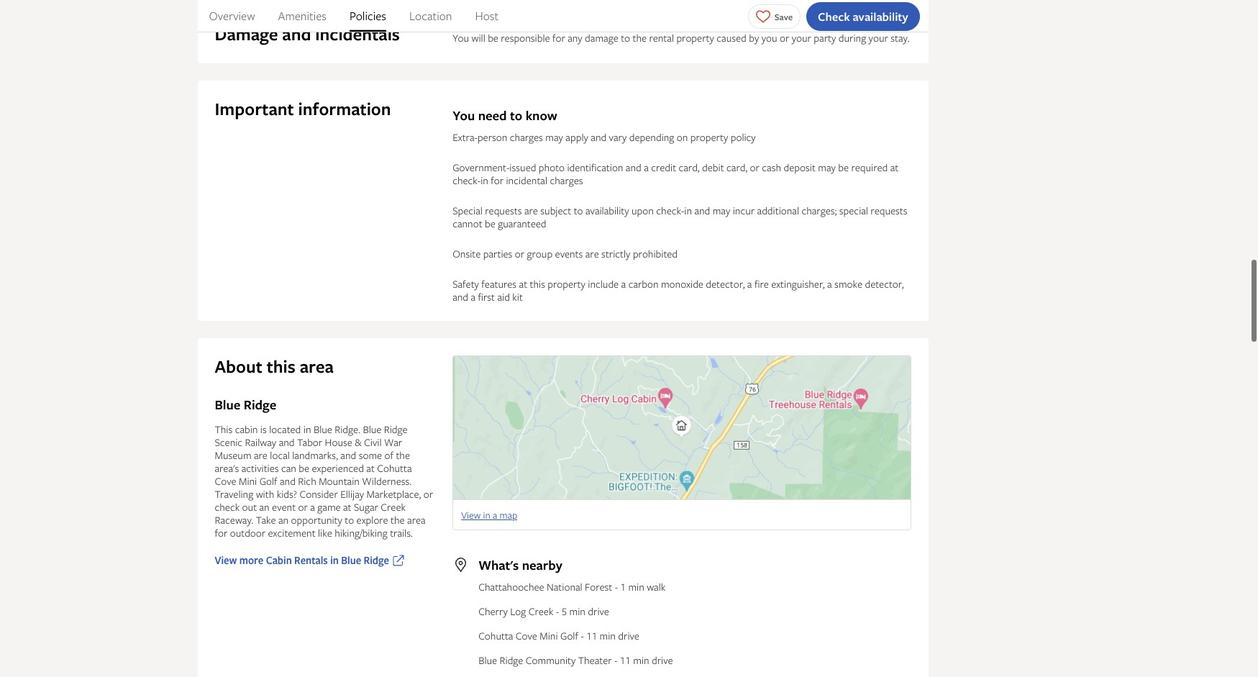 Task type: describe. For each thing, give the bounding box(es) containing it.
area inside this cabin is located in blue ridge. blue ridge scenic railway and tabor house & civil war museum are local landmarks, and some of the area's activities can be experienced at cohutta cove mini golf and rich mountain wilderness. traveling with kids? consider ellijay marketplace, or check out an event or a game at sugar creek raceway. take an opportunity to explore the area for outdoor excitement like hiking/biking trails.
[[407, 513, 426, 527]]

onsite parties or group events are strictly prohibited
[[453, 247, 678, 261]]

consider
[[300, 488, 338, 501]]

drive for theater
[[652, 654, 673, 667]]

prohibited
[[633, 247, 678, 261]]

additional
[[758, 204, 800, 218]]

events
[[555, 247, 583, 261]]

forest
[[585, 580, 613, 594]]

- left 1
[[615, 580, 618, 594]]

min right 5
[[570, 605, 586, 619]]

may inside government-issued photo identification and a credit card, debit card, or cash deposit may be required at check-in for incidental charges
[[819, 161, 836, 174]]

save
[[775, 10, 793, 23]]

during
[[839, 31, 867, 45]]

be inside this cabin is located in blue ridge. blue ridge scenic railway and tabor house & civil war museum are local landmarks, and some of the area's activities can be experienced at cohutta cove mini golf and rich mountain wilderness. traveling with kids? consider ellijay marketplace, or check out an event or a game at sugar creek raceway. take an opportunity to explore the area for outdoor excitement like hiking/biking trails.
[[299, 462, 310, 475]]

upon
[[632, 204, 654, 218]]

chattahoochee
[[479, 580, 545, 594]]

0 horizontal spatial an
[[259, 500, 270, 514]]

to inside this cabin is located in blue ridge. blue ridge scenic railway and tabor house & civil war museum are local landmarks, and some of the area's activities can be experienced at cohutta cove mini golf and rich mountain wilderness. traveling with kids? consider ellijay marketplace, or check out an event or a game at sugar creek raceway. take an opportunity to explore the area for outdoor excitement like hiking/biking trails.
[[345, 513, 354, 527]]

deposit
[[784, 161, 816, 174]]

amenities link
[[278, 0, 327, 32]]

0 horizontal spatial area
[[300, 355, 334, 379]]

group
[[527, 247, 553, 261]]

blue right &
[[363, 423, 382, 436]]

tabor
[[297, 436, 323, 449]]

trails.
[[390, 526, 413, 540]]

area's
[[215, 462, 239, 475]]

required
[[852, 161, 888, 174]]

1 horizontal spatial cohutta
[[479, 629, 513, 643]]

creek inside this cabin is located in blue ridge. blue ridge scenic railway and tabor house & civil war museum are local landmarks, and some of the area's activities can be experienced at cohutta cove mini golf and rich mountain wilderness. traveling with kids? consider ellijay marketplace, or check out an event or a game at sugar creek raceway. take an opportunity to explore the area for outdoor excitement like hiking/biking trails.
[[381, 500, 406, 514]]

and inside special requests are subject to availability upon check-in and may incur additional charges; special requests cannot be guaranteed
[[695, 204, 711, 218]]

location link
[[410, 0, 452, 32]]

or inside government-issued photo identification and a credit card, debit card, or cash deposit may be required at check-in for incidental charges
[[750, 161, 760, 174]]

availability inside button
[[853, 8, 909, 24]]

a left smoke
[[828, 277, 833, 291]]

rental
[[650, 31, 674, 45]]

for inside government-issued photo identification and a credit card, debit card, or cash deposit may be required at check-in for incidental charges
[[491, 174, 504, 187]]

in right rentals
[[330, 554, 339, 567]]

government-
[[453, 161, 510, 174]]

special
[[453, 204, 483, 218]]

at inside government-issued photo identification and a credit card, debit card, or cash deposit may be required at check-in for incidental charges
[[891, 161, 899, 174]]

raceway.
[[215, 513, 254, 527]]

1 horizontal spatial golf
[[561, 629, 579, 643]]

what's nearby
[[479, 557, 563, 575]]

ridge up the "is" in the bottom of the page
[[244, 396, 277, 414]]

subject
[[541, 204, 572, 218]]

check- inside government-issued photo identification and a credit card, debit card, or cash deposit may be required at check-in for incidental charges
[[453, 174, 481, 187]]

blue ridge
[[215, 396, 277, 414]]

museum
[[215, 449, 252, 462]]

theater
[[579, 654, 612, 667]]

outdoor
[[230, 526, 266, 540]]

- right theater
[[615, 654, 618, 667]]

for inside this cabin is located in blue ridge. blue ridge scenic railway and tabor house & civil war museum are local landmarks, and some of the area's activities can be experienced at cohutta cove mini golf and rich mountain wilderness. traveling with kids? consider ellijay marketplace, or check out an event or a game at sugar creek raceway. take an opportunity to explore the area for outdoor excitement like hiking/biking trails.
[[215, 526, 228, 540]]

1 horizontal spatial an
[[278, 513, 289, 527]]

wilderness.
[[362, 475, 412, 488]]

1 requests from the left
[[485, 204, 522, 218]]

you need to know
[[453, 107, 558, 125]]

information
[[298, 97, 391, 121]]

incidental
[[506, 174, 548, 187]]

vary
[[609, 131, 627, 144]]

a inside this cabin is located in blue ridge. blue ridge scenic railway and tabor house & civil war museum are local landmarks, and some of the area's activities can be experienced at cohutta cove mini golf and rich mountain wilderness. traveling with kids? consider ellijay marketplace, or check out an event or a game at sugar creek raceway. take an opportunity to explore the area for outdoor excitement like hiking/biking trails.
[[310, 500, 315, 514]]

party
[[814, 31, 837, 45]]

can
[[281, 462, 296, 475]]

drive for golf
[[619, 629, 640, 643]]

at left of
[[367, 462, 375, 475]]

2 card, from the left
[[727, 161, 748, 174]]

in inside special requests are subject to availability upon check-in and may incur additional charges; special requests cannot be guaranteed
[[685, 204, 692, 218]]

damage
[[585, 31, 619, 45]]

located
[[269, 423, 301, 436]]

and left vary
[[591, 131, 607, 144]]

blue ridge community theater - 11 min drive
[[479, 654, 673, 667]]

house
[[325, 436, 353, 449]]

at inside safety features at this property include a carbon monoxide detector, a fire extinguisher, a smoke detector, and a first aid kit
[[519, 277, 528, 291]]

debit
[[703, 161, 724, 174]]

cohutta cove mini golf - 11 min drive
[[479, 629, 640, 643]]

community
[[526, 654, 576, 667]]

cabin
[[235, 423, 258, 436]]

this inside safety features at this property include a carbon monoxide detector, a fire extinguisher, a smoke detector, and a first aid kit
[[530, 277, 546, 291]]

traveling
[[215, 488, 253, 501]]

ridge left opens in a new window icon
[[364, 554, 389, 567]]

11 for golf
[[587, 629, 598, 643]]

1 card, from the left
[[679, 161, 700, 174]]

important
[[215, 97, 294, 121]]

- left 5
[[556, 605, 559, 619]]

1 vertical spatial property
[[691, 131, 729, 144]]

or right event
[[298, 500, 308, 514]]

issued
[[510, 161, 537, 174]]

guaranteed
[[498, 217, 547, 231]]

in inside this cabin is located in blue ridge. blue ridge scenic railway and tabor house & civil war museum are local landmarks, and some of the area's activities can be experienced at cohutta cove mini golf and rich mountain wilderness. traveling with kids? consider ellijay marketplace, or check out an event or a game at sugar creek raceway. take an opportunity to explore the area for outdoor excitement like hiking/biking trails.
[[304, 423, 311, 436]]

what's
[[479, 557, 519, 575]]

cherry log creek - 5 min drive
[[479, 605, 610, 619]]

cash
[[762, 161, 782, 174]]

golf inside this cabin is located in blue ridge. blue ridge scenic railway and tabor house & civil war museum are local landmarks, and some of the area's activities can be experienced at cohutta cove mini golf and rich mountain wilderness. traveling with kids? consider ellijay marketplace, or check out an event or a game at sugar creek raceway. take an opportunity to explore the area for outdoor excitement like hiking/biking trails.
[[260, 475, 278, 488]]

blue down "hiking/biking" at the bottom of the page
[[341, 554, 361, 567]]

ellijay
[[341, 488, 364, 501]]

landmarks,
[[292, 449, 338, 462]]

policies
[[350, 8, 386, 24]]

0 horizontal spatial drive
[[588, 605, 610, 619]]

are inside this cabin is located in blue ridge. blue ridge scenic railway and tabor house & civil war museum are local landmarks, and some of the area's activities can be experienced at cohutta cove mini golf and rich mountain wilderness. traveling with kids? consider ellijay marketplace, or check out an event or a game at sugar creek raceway. take an opportunity to explore the area for outdoor excitement like hiking/biking trails.
[[254, 449, 268, 462]]

important information
[[215, 97, 391, 121]]

blue up this
[[215, 396, 241, 414]]

cabin
[[266, 554, 292, 567]]

overview
[[209, 8, 255, 24]]

in inside government-issued photo identification and a credit card, debit card, or cash deposit may be required at check-in for incidental charges
[[481, 174, 489, 187]]

overview link
[[209, 0, 255, 32]]

or left group
[[515, 247, 525, 261]]

blue left ridge.
[[314, 423, 332, 436]]

on
[[677, 131, 688, 144]]

onsite
[[453, 247, 481, 261]]

national
[[547, 580, 583, 594]]

special
[[840, 204, 869, 218]]

special requests are subject to availability upon check-in and may incur additional charges; special requests cannot be guaranteed
[[453, 204, 908, 231]]

aid
[[498, 290, 510, 304]]

activities
[[242, 462, 279, 475]]

cherry
[[479, 605, 508, 619]]

0 vertical spatial may
[[546, 131, 564, 144]]

railway
[[245, 436, 277, 449]]

1
[[621, 580, 626, 594]]

rich
[[298, 475, 316, 488]]

more
[[239, 554, 264, 567]]

11 for theater
[[620, 654, 631, 667]]

apply
[[566, 131, 589, 144]]

like
[[318, 526, 332, 540]]

to inside special requests are subject to availability upon check-in and may incur additional charges; special requests cannot be guaranteed
[[574, 204, 583, 218]]

experienced
[[312, 462, 364, 475]]

a left first in the left top of the page
[[471, 290, 476, 304]]

be inside government-issued photo identification and a credit card, debit card, or cash deposit may be required at check-in for incidental charges
[[839, 161, 849, 174]]

will
[[472, 31, 486, 45]]

check availability
[[818, 8, 909, 24]]

min right theater
[[634, 654, 650, 667]]

and left tabor
[[279, 436, 295, 449]]

2 detector, from the left
[[865, 277, 904, 291]]



Task type: vqa. For each thing, say whether or not it's contained in the screenshot.


Task type: locate. For each thing, give the bounding box(es) containing it.
0 vertical spatial golf
[[260, 475, 278, 488]]

mini up the out
[[239, 475, 257, 488]]

you
[[762, 31, 778, 45]]

may left apply
[[546, 131, 564, 144]]

area up located
[[300, 355, 334, 379]]

need
[[478, 107, 507, 125]]

- up blue ridge community theater - 11 min drive
[[581, 629, 584, 643]]

incidentals
[[315, 23, 400, 46]]

opportunity
[[291, 513, 343, 527]]

the left rental
[[633, 31, 647, 45]]

include
[[588, 277, 619, 291]]

log
[[510, 605, 526, 619]]

availability up stay.
[[853, 8, 909, 24]]

0 vertical spatial cohutta
[[377, 462, 412, 475]]

be right cannot
[[485, 217, 496, 231]]

check- right upon on the top
[[657, 204, 685, 218]]

creek inside list
[[529, 605, 554, 619]]

1 vertical spatial drive
[[619, 629, 640, 643]]

-
[[615, 580, 618, 594], [556, 605, 559, 619], [581, 629, 584, 643], [615, 654, 618, 667]]

check availability button
[[807, 2, 920, 31]]

you for you will be responsible for any damage to the rental property caused by you or your party during your stay.
[[453, 31, 469, 45]]

and left first in the left top of the page
[[453, 290, 469, 304]]

2 vertical spatial drive
[[652, 654, 673, 667]]

civil
[[364, 436, 382, 449]]

stay.
[[891, 31, 910, 45]]

cohutta inside this cabin is located in blue ridge. blue ridge scenic railway and tabor house & civil war museum are local landmarks, and some of the area's activities can be experienced at cohutta cove mini golf and rich mountain wilderness. traveling with kids? consider ellijay marketplace, or check out an event or a game at sugar creek raceway. take an opportunity to explore the area for outdoor excitement like hiking/biking trails.
[[377, 462, 412, 475]]

0 vertical spatial list
[[198, 0, 929, 32]]

be right can on the bottom left of the page
[[299, 462, 310, 475]]

5
[[562, 605, 567, 619]]

policy
[[731, 131, 756, 144]]

an
[[259, 500, 270, 514], [278, 513, 289, 527]]

availability inside special requests are subject to availability upon check-in and may incur additional charges; special requests cannot be guaranteed
[[586, 204, 630, 218]]

are inside special requests are subject to availability upon check-in and may incur additional charges; special requests cannot be guaranteed
[[525, 204, 538, 218]]

cove down the 'log'
[[516, 629, 538, 643]]

this
[[530, 277, 546, 291], [267, 355, 296, 379]]

1 your from the left
[[792, 31, 812, 45]]

0 horizontal spatial this
[[267, 355, 296, 379]]

detector, right smoke
[[865, 277, 904, 291]]

depending
[[630, 131, 675, 144]]

1 horizontal spatial charges
[[550, 174, 583, 187]]

1 horizontal spatial card,
[[727, 161, 748, 174]]

0 vertical spatial 11
[[587, 629, 598, 643]]

a left the carbon
[[622, 277, 626, 291]]

property inside safety features at this property include a carbon monoxide detector, a fire extinguisher, a smoke detector, and a first aid kit
[[548, 277, 586, 291]]

0 horizontal spatial for
[[215, 526, 228, 540]]

responsible
[[501, 31, 550, 45]]

blue down cherry
[[479, 654, 497, 667]]

1 horizontal spatial detector,
[[865, 277, 904, 291]]

walk
[[647, 580, 666, 594]]

0 horizontal spatial your
[[792, 31, 812, 45]]

2 horizontal spatial drive
[[652, 654, 673, 667]]

property right rental
[[677, 31, 715, 45]]

be
[[488, 31, 499, 45], [839, 161, 849, 174], [485, 217, 496, 231], [299, 462, 310, 475]]

save button
[[748, 4, 801, 28]]

at right required
[[891, 161, 899, 174]]

0 horizontal spatial mini
[[239, 475, 257, 488]]

card, right debit
[[727, 161, 748, 174]]

2 horizontal spatial are
[[586, 247, 599, 261]]

1 horizontal spatial availability
[[853, 8, 909, 24]]

0 vertical spatial the
[[633, 31, 647, 45]]

incur
[[733, 204, 755, 218]]

your left stay.
[[869, 31, 889, 45]]

2 vertical spatial are
[[254, 449, 268, 462]]

1 horizontal spatial your
[[869, 31, 889, 45]]

an right the out
[[259, 500, 270, 514]]

charges down know
[[510, 131, 543, 144]]

golf left can on the bottom left of the page
[[260, 475, 278, 488]]

golf down 5
[[561, 629, 579, 643]]

a left credit
[[644, 161, 649, 174]]

1 horizontal spatial 11
[[620, 654, 631, 667]]

by
[[749, 31, 760, 45]]

1 horizontal spatial this
[[530, 277, 546, 291]]

min up theater
[[600, 629, 616, 643]]

0 vertical spatial charges
[[510, 131, 543, 144]]

0 horizontal spatial charges
[[510, 131, 543, 144]]

excitement
[[268, 526, 316, 540]]

2 you from the top
[[453, 107, 475, 125]]

1 vertical spatial cohutta
[[479, 629, 513, 643]]

the
[[633, 31, 647, 45], [396, 449, 410, 462], [391, 513, 405, 527]]

2 your from the left
[[869, 31, 889, 45]]

0 horizontal spatial are
[[254, 449, 268, 462]]

1 horizontal spatial are
[[525, 204, 538, 218]]

monoxide
[[661, 277, 704, 291]]

0 vertical spatial cove
[[215, 475, 236, 488]]

check- up "special"
[[453, 174, 481, 187]]

may right deposit at the right
[[819, 161, 836, 174]]

an right 'take'
[[278, 513, 289, 527]]

about this area
[[215, 355, 334, 379]]

&
[[355, 436, 362, 449]]

creek
[[381, 500, 406, 514], [529, 605, 554, 619]]

or left cash
[[750, 161, 760, 174]]

for left issued at left
[[491, 174, 504, 187]]

to right need in the left top of the page
[[510, 107, 523, 125]]

location
[[410, 8, 452, 24]]

cove up check
[[215, 475, 236, 488]]

charges inside government-issued photo identification and a credit card, debit card, or cash deposit may be required at check-in for incidental charges
[[550, 174, 583, 187]]

0 horizontal spatial 11
[[587, 629, 598, 643]]

list containing overview
[[198, 0, 929, 32]]

0 horizontal spatial detector,
[[706, 277, 745, 291]]

damage and incidentals
[[215, 23, 400, 46]]

1 vertical spatial charges
[[550, 174, 583, 187]]

you will be responsible for any damage to the rental property caused by you or your party during your stay.
[[453, 31, 910, 45]]

this
[[215, 423, 233, 436]]

may
[[546, 131, 564, 144], [819, 161, 836, 174], [713, 204, 731, 218]]

1 vertical spatial availability
[[586, 204, 630, 218]]

explore
[[357, 513, 388, 527]]

of
[[385, 449, 394, 462]]

1 you from the top
[[453, 31, 469, 45]]

1 horizontal spatial check-
[[657, 204, 685, 218]]

2 vertical spatial the
[[391, 513, 405, 527]]

out
[[242, 500, 257, 514]]

ridge inside this cabin is located in blue ridge. blue ridge scenic railway and tabor house & civil war museum are local landmarks, and some of the area's activities can be experienced at cohutta cove mini golf and rich mountain wilderness. traveling with kids? consider ellijay marketplace, or check out an event or a game at sugar creek raceway. take an opportunity to explore the area for outdoor excitement like hiking/biking trails.
[[384, 423, 408, 436]]

detector, left fire
[[706, 277, 745, 291]]

a left 'game'
[[310, 500, 315, 514]]

and left credit
[[626, 161, 642, 174]]

1 horizontal spatial for
[[491, 174, 504, 187]]

be inside special requests are subject to availability upon check-in and may incur additional charges; special requests cannot be guaranteed
[[485, 217, 496, 231]]

1 horizontal spatial may
[[713, 204, 731, 218]]

property right on
[[691, 131, 729, 144]]

are right 'events'
[[586, 247, 599, 261]]

0 horizontal spatial creek
[[381, 500, 406, 514]]

photo
[[539, 161, 565, 174]]

this cabin is located in blue ridge. blue ridge scenic railway and tabor house & civil war museum are local landmarks, and some of the area's activities can be experienced at cohutta cove mini golf and rich mountain wilderness. traveling with kids? consider ellijay marketplace, or check out an event or a game at sugar creek raceway. take an opportunity to explore the area for outdoor excitement like hiking/biking trails.
[[215, 423, 433, 540]]

the right of
[[396, 449, 410, 462]]

drive down 1
[[619, 629, 640, 643]]

0 vertical spatial for
[[553, 31, 566, 45]]

with
[[256, 488, 274, 501]]

0 horizontal spatial availability
[[586, 204, 630, 218]]

and left incur
[[695, 204, 711, 218]]

mini inside list
[[540, 629, 558, 643]]

to left explore
[[345, 513, 354, 527]]

area down marketplace,
[[407, 513, 426, 527]]

local
[[270, 449, 290, 462]]

1 horizontal spatial requests
[[871, 204, 908, 218]]

and right damage
[[282, 23, 311, 46]]

war
[[384, 436, 402, 449]]

and inside government-issued photo identification and a credit card, debit card, or cash deposit may be required at check-in for incidental charges
[[626, 161, 642, 174]]

opens in a new window image
[[392, 554, 405, 567]]

in right located
[[304, 423, 311, 436]]

charges up subject
[[550, 174, 583, 187]]

government-issued photo identification and a credit card, debit card, or cash deposit may be required at check-in for incidental charges
[[453, 161, 899, 187]]

may inside special requests are subject to availability upon check-in and may incur additional charges; special requests cannot be guaranteed
[[713, 204, 731, 218]]

this right kit
[[530, 277, 546, 291]]

property down 'onsite parties or group events are strictly prohibited' on the top of page
[[548, 277, 586, 291]]

2 vertical spatial for
[[215, 526, 228, 540]]

safety
[[453, 277, 479, 291]]

or right marketplace,
[[424, 488, 433, 501]]

are left local
[[254, 449, 268, 462]]

ridge.
[[335, 423, 361, 436]]

may left incur
[[713, 204, 731, 218]]

drive
[[588, 605, 610, 619], [619, 629, 640, 643], [652, 654, 673, 667]]

1 vertical spatial cove
[[516, 629, 538, 643]]

cohutta down cherry
[[479, 629, 513, 643]]

2 requests from the left
[[871, 204, 908, 218]]

1 horizontal spatial drive
[[619, 629, 640, 643]]

check- inside special requests are subject to availability upon check-in and may incur additional charges; special requests cannot be guaranteed
[[657, 204, 685, 218]]

1 horizontal spatial area
[[407, 513, 426, 527]]

min right 1
[[629, 580, 645, 594]]

0 vertical spatial creek
[[381, 500, 406, 514]]

availability left upon on the top
[[586, 204, 630, 218]]

mini inside this cabin is located in blue ridge. blue ridge scenic railway and tabor house & civil war museum are local landmarks, and some of the area's activities can be experienced at cohutta cove mini golf and rich mountain wilderness. traveling with kids? consider ellijay marketplace, or check out an event or a game at sugar creek raceway. take an opportunity to explore the area for outdoor excitement like hiking/biking trails.
[[239, 475, 257, 488]]

caused
[[717, 31, 747, 45]]

1 horizontal spatial cove
[[516, 629, 538, 643]]

are left subject
[[525, 204, 538, 218]]

your left party
[[792, 31, 812, 45]]

1 vertical spatial are
[[586, 247, 599, 261]]

0 vertical spatial you
[[453, 31, 469, 45]]

at right aid
[[519, 277, 528, 291]]

rentals
[[294, 554, 328, 567]]

1 vertical spatial the
[[396, 449, 410, 462]]

property
[[677, 31, 715, 45], [691, 131, 729, 144], [548, 277, 586, 291]]

0 horizontal spatial card,
[[679, 161, 700, 174]]

2 horizontal spatial for
[[553, 31, 566, 45]]

extinguisher,
[[772, 277, 825, 291]]

requests
[[485, 204, 522, 218], [871, 204, 908, 218]]

0 horizontal spatial requests
[[485, 204, 522, 218]]

1 vertical spatial golf
[[561, 629, 579, 643]]

0 horizontal spatial check-
[[453, 174, 481, 187]]

the right explore
[[391, 513, 405, 527]]

and left rich
[[280, 475, 296, 488]]

0 vertical spatial this
[[530, 277, 546, 291]]

cohutta up marketplace,
[[377, 462, 412, 475]]

list
[[198, 0, 929, 32], [479, 580, 673, 677]]

extra-
[[453, 131, 478, 144]]

1 vertical spatial mini
[[540, 629, 558, 643]]

safety features at this property include a carbon monoxide detector, a fire extinguisher, a smoke detector, and a first aid kit
[[453, 277, 904, 304]]

2 horizontal spatial may
[[819, 161, 836, 174]]

and left some
[[341, 449, 356, 462]]

game
[[318, 500, 341, 514]]

requests right "special"
[[485, 204, 522, 218]]

are
[[525, 204, 538, 218], [586, 247, 599, 261], [254, 449, 268, 462]]

you for you need to know
[[453, 107, 475, 125]]

view
[[215, 554, 237, 567]]

1 vertical spatial this
[[267, 355, 296, 379]]

1 vertical spatial creek
[[529, 605, 554, 619]]

0 vertical spatial mini
[[239, 475, 257, 488]]

0 vertical spatial property
[[677, 31, 715, 45]]

0 horizontal spatial golf
[[260, 475, 278, 488]]

to right damage on the left of the page
[[621, 31, 631, 45]]

card, left debit
[[679, 161, 700, 174]]

0 vertical spatial are
[[525, 204, 538, 218]]

creek down wilderness.
[[381, 500, 406, 514]]

a left fire
[[748, 277, 752, 291]]

1 vertical spatial 11
[[620, 654, 631, 667]]

1 vertical spatial check-
[[657, 204, 685, 218]]

in up "special"
[[481, 174, 489, 187]]

check
[[818, 8, 850, 24]]

drive right theater
[[652, 654, 673, 667]]

0 horizontal spatial cohutta
[[377, 462, 412, 475]]

or
[[780, 31, 790, 45], [750, 161, 760, 174], [515, 247, 525, 261], [424, 488, 433, 501], [298, 500, 308, 514]]

creek right the 'log'
[[529, 605, 554, 619]]

11 right theater
[[620, 654, 631, 667]]

1 vertical spatial list
[[479, 580, 673, 677]]

host
[[475, 8, 499, 24]]

availability
[[853, 8, 909, 24], [586, 204, 630, 218]]

view more cabin rentals in blue ridge
[[215, 554, 389, 567]]

1 vertical spatial for
[[491, 174, 504, 187]]

charges;
[[802, 204, 837, 218]]

you up extra-
[[453, 107, 475, 125]]

11 up theater
[[587, 629, 598, 643]]

this right about
[[267, 355, 296, 379]]

drive down forest
[[588, 605, 610, 619]]

for down check
[[215, 526, 228, 540]]

at right 'game'
[[343, 500, 352, 514]]

ridge right civil
[[384, 423, 408, 436]]

be left required
[[839, 161, 849, 174]]

requests right special
[[871, 204, 908, 218]]

first
[[478, 290, 495, 304]]

policies link
[[350, 0, 386, 32]]

know
[[526, 107, 558, 125]]

0 vertical spatial check-
[[453, 174, 481, 187]]

2 vertical spatial property
[[548, 277, 586, 291]]

0 vertical spatial area
[[300, 355, 334, 379]]

1 horizontal spatial creek
[[529, 605, 554, 619]]

0 vertical spatial drive
[[588, 605, 610, 619]]

event
[[272, 500, 296, 514]]

take
[[256, 513, 276, 527]]

a
[[644, 161, 649, 174], [622, 277, 626, 291], [748, 277, 752, 291], [828, 277, 833, 291], [471, 290, 476, 304], [310, 500, 315, 514]]

1 vertical spatial area
[[407, 513, 426, 527]]

list containing chattahoochee national forest
[[479, 580, 673, 677]]

0 horizontal spatial cove
[[215, 475, 236, 488]]

0 vertical spatial availability
[[853, 8, 909, 24]]

or right you
[[780, 31, 790, 45]]

0 horizontal spatial may
[[546, 131, 564, 144]]

1 vertical spatial you
[[453, 107, 475, 125]]

cove inside this cabin is located in blue ridge. blue ridge scenic railway and tabor house & civil war museum are local landmarks, and some of the area's activities can be experienced at cohutta cove mini golf and rich mountain wilderness. traveling with kids? consider ellijay marketplace, or check out an event or a game at sugar creek raceway. take an opportunity to explore the area for outdoor excitement like hiking/biking trails.
[[215, 475, 236, 488]]

be right will
[[488, 31, 499, 45]]

chattahoochee national forest - 1 min walk
[[479, 580, 666, 594]]

a inside government-issued photo identification and a credit card, debit card, or cash deposit may be required at check-in for incidental charges
[[644, 161, 649, 174]]

1 detector, from the left
[[706, 277, 745, 291]]

host link
[[475, 0, 499, 32]]

mini up community
[[540, 629, 558, 643]]

cannot
[[453, 217, 483, 231]]

and inside safety features at this property include a carbon monoxide detector, a fire extinguisher, a smoke detector, and a first aid kit
[[453, 290, 469, 304]]

to right subject
[[574, 204, 583, 218]]

1 horizontal spatial mini
[[540, 629, 558, 643]]

carbon
[[629, 277, 659, 291]]

2 vertical spatial may
[[713, 204, 731, 218]]

amenities
[[278, 8, 327, 24]]

ridge left community
[[500, 654, 524, 667]]

1 vertical spatial may
[[819, 161, 836, 174]]

some
[[359, 449, 382, 462]]

in
[[481, 174, 489, 187], [685, 204, 692, 218], [304, 423, 311, 436], [330, 554, 339, 567]]



